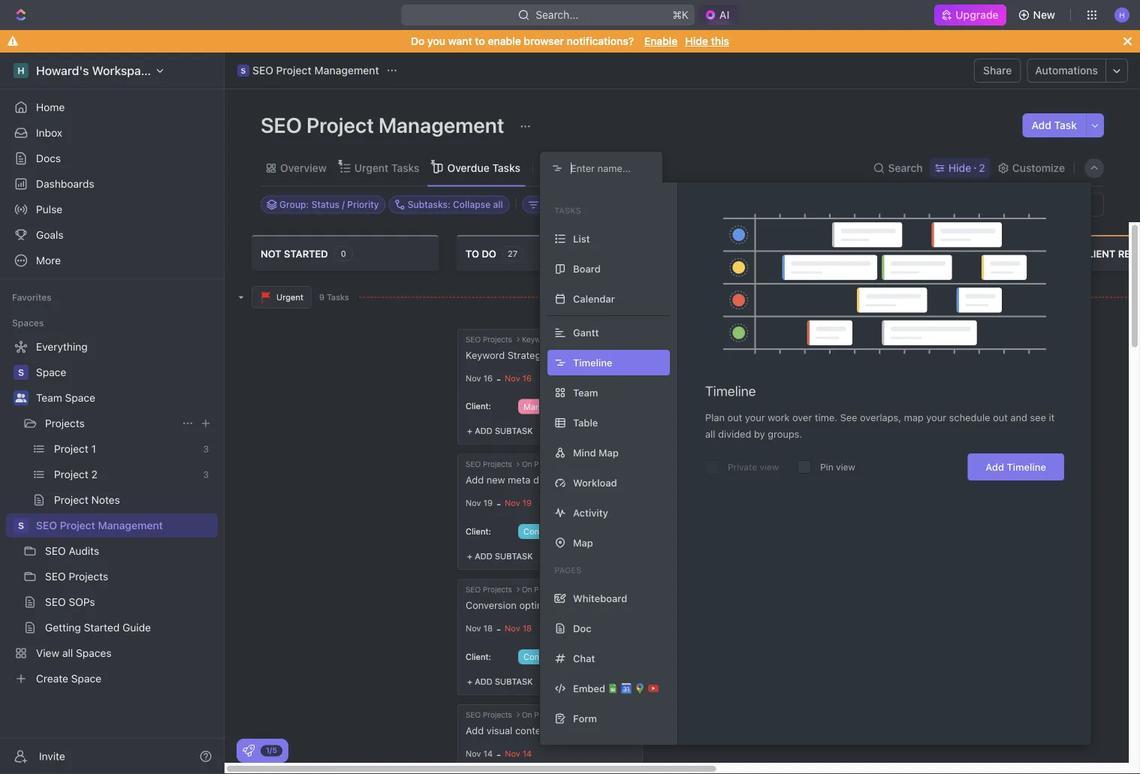 Task type: describe. For each thing, give the bounding box(es) containing it.
0 vertical spatial map
[[599, 447, 619, 459]]

pulse link
[[6, 198, 218, 222]]

on page corrections for conversion optimization
[[522, 585, 596, 594]]

doc
[[573, 623, 592, 634]]

enable
[[488, 35, 521, 47]]

pin view
[[821, 462, 856, 473]]

on for new
[[522, 460, 532, 469]]

search button
[[869, 158, 928, 179]]

whiteboard
[[573, 593, 628, 604]]

0 horizontal spatial hide
[[685, 35, 708, 47]]

and inside plan out your work over time. see overlaps, map your schedule out and see it all divided by groups.
[[1011, 412, 1028, 423]]

mind
[[573, 447, 596, 459]]

seo inside 'seo projects establish main "money" keywords and long-tail keyword variations'
[[671, 585, 686, 594]]

0 vertical spatial project
[[276, 64, 312, 77]]

keyword strategy deck
[[466, 349, 572, 360]]

0 vertical spatial conversion optimization
[[671, 474, 781, 485]]

table
[[573, 417, 598, 429]]

1 your from the left
[[745, 412, 765, 423]]

revie
[[1118, 248, 1141, 259]]

invite
[[39, 751, 65, 763]]

1 vertical spatial management
[[379, 112, 505, 137]]

create
[[671, 349, 701, 360]]

do you want to enable browser notifications? enable hide this
[[411, 35, 730, 47]]

1 vertical spatial map
[[573, 538, 593, 549]]

it
[[1049, 412, 1055, 423]]

pages
[[554, 566, 582, 576]]

action
[[727, 335, 750, 343]]

dashboards link
[[6, 172, 218, 196]]

seo projects for published
[[876, 335, 922, 343]]

pin
[[821, 462, 834, 473]]

keyword research for deck
[[522, 335, 588, 343]]

view
[[559, 162, 583, 174]]

form
[[573, 713, 597, 725]]

0 horizontal spatial conversion optimization
[[466, 599, 576, 611]]

urgent tasks
[[354, 162, 420, 174]]

corrections for add new meta descriptions
[[554, 460, 596, 469]]

project inside tree
[[60, 520, 95, 532]]

onboarding checklist button image
[[243, 745, 255, 757]]

keyword research for published
[[932, 335, 998, 343]]

visual
[[487, 724, 513, 736]]

keyword up published at the top right of page
[[932, 335, 963, 343]]

in
[[671, 248, 681, 259]]

2
[[979, 162, 986, 174]]

all
[[705, 429, 716, 440]]

seo projects for deck
[[466, 335, 512, 343]]

view button
[[539, 151, 588, 186]]

client revie
[[1081, 248, 1141, 259]]

inbox
[[36, 127, 62, 139]]

seo inside tree
[[36, 520, 57, 532]]

user group image
[[15, 394, 27, 403]]

27
[[508, 249, 518, 258]]

10
[[747, 249, 757, 258]]

corrections for conversion optimization
[[554, 585, 596, 594]]

1/5
[[266, 746, 277, 755]]

0 vertical spatial seo project management
[[261, 112, 509, 137]]

do
[[411, 35, 425, 47]]

newly
[[898, 349, 925, 360]]

progress
[[684, 248, 736, 259]]

on page corrections for add new meta descriptions
[[522, 460, 596, 469]]

pulse
[[36, 203, 62, 216]]

management inside tree
[[98, 520, 163, 532]]

view button
[[539, 158, 588, 179]]

hide 2
[[949, 162, 986, 174]]

meta
[[508, 474, 531, 485]]

2 your from the left
[[927, 412, 947, 423]]

internal review
[[876, 248, 964, 259]]

s for s
[[18, 521, 24, 531]]

search...
[[536, 9, 579, 21]]

corrections down groups.
[[759, 460, 801, 469]]

tasks for urgent tasks
[[391, 162, 420, 174]]

add inside button
[[1032, 119, 1052, 131]]

blog
[[704, 349, 724, 360]]

Enter name... field
[[570, 162, 651, 175]]

board
[[573, 263, 601, 275]]

view for private view
[[760, 462, 779, 473]]

0 vertical spatial seo project management, , element
[[237, 65, 249, 77]]

onboarding checklist button element
[[243, 745, 255, 757]]

overview
[[280, 162, 327, 174]]

keyword up strategy
[[522, 335, 553, 343]]

dashboards
[[36, 178, 94, 190]]

browser
[[524, 35, 564, 47]]

on for optimization
[[522, 585, 532, 594]]

internal
[[876, 248, 924, 259]]

page for add visual content
[[534, 710, 552, 719]]

enable
[[644, 35, 678, 47]]

list
[[573, 233, 590, 245]]

0 vertical spatial timeline
[[705, 383, 756, 399]]

in progress
[[671, 248, 736, 259]]

0 vertical spatial management
[[314, 64, 379, 77]]

automations
[[1036, 64, 1098, 77]]

task
[[1055, 119, 1077, 131]]

tail
[[717, 611, 732, 622]]

notifications?
[[567, 35, 634, 47]]

s seo project management
[[241, 64, 379, 77]]

and inside 'seo projects establish main "money" keywords and long-tail keyword variations'
[[671, 611, 688, 622]]

seo projects establish main "money" keywords and long-tail keyword variations
[[671, 585, 825, 622]]

6
[[825, 349, 832, 360]]

overdue
[[447, 162, 490, 174]]

1 horizontal spatial hide
[[949, 162, 972, 174]]

on down divided
[[727, 460, 737, 469]]

descriptions
[[533, 474, 590, 485]]

s for s seo project management
[[241, 66, 246, 75]]

main
[[715, 599, 736, 611]]

chat
[[573, 653, 595, 665]]

deck
[[549, 349, 572, 360]]

long-
[[691, 611, 717, 622]]

variations
[[777, 611, 822, 622]]

share
[[984, 64, 1012, 77]]

"money"
[[739, 599, 779, 611]]

action plans
[[727, 335, 771, 343]]

1 vertical spatial to
[[466, 248, 479, 259]]

not
[[261, 248, 281, 259]]

on page corrections for add visual content
[[522, 710, 596, 719]]

content
[[515, 724, 550, 736]]

automations button
[[1028, 59, 1106, 82]]

page down "by"
[[740, 460, 757, 469]]

add new meta descriptions
[[466, 474, 590, 485]]

- for keyword strategy deck
[[497, 373, 501, 384]]

research for deck
[[555, 335, 588, 343]]

9 tasks
[[319, 292, 349, 302]]



Task type: vqa. For each thing, say whether or not it's contained in the screenshot.


Task type: locate. For each thing, give the bounding box(es) containing it.
started
[[284, 248, 328, 259]]

0 vertical spatial optimization
[[725, 474, 781, 485]]

new button
[[1012, 3, 1065, 27]]

do
[[482, 248, 497, 259]]

conversion optimization down private
[[671, 474, 781, 485]]

1 vertical spatial seo project management
[[36, 520, 163, 532]]

1 vertical spatial s
[[18, 521, 24, 531]]

optimization down pages
[[520, 599, 576, 611]]

1 horizontal spatial conversion optimization
[[671, 474, 781, 485]]

seo projects for posts
[[671, 335, 717, 343]]

0 horizontal spatial map
[[573, 538, 593, 549]]

0 horizontal spatial seo project management
[[36, 520, 163, 532]]

research up the deck
[[555, 335, 588, 343]]

map right mind
[[599, 447, 619, 459]]

2 vertical spatial management
[[98, 520, 163, 532]]

urgent for urgent tasks
[[354, 162, 389, 174]]

on page corrections up "descriptions"
[[522, 460, 596, 469]]

your right map
[[927, 412, 947, 423]]

projects link
[[45, 412, 176, 436]]

conversion optimization down pages
[[466, 599, 576, 611]]

page
[[534, 460, 552, 469], [740, 460, 757, 469], [534, 585, 552, 594], [534, 710, 552, 719]]

1 vertical spatial urgent
[[276, 292, 303, 302]]

add
[[1032, 119, 1052, 131], [475, 426, 493, 436], [680, 426, 698, 436], [986, 462, 1005, 473], [466, 474, 484, 485], [475, 551, 493, 561], [680, 551, 698, 561], [475, 676, 493, 686], [680, 688, 698, 698], [466, 724, 484, 736]]

1 vertical spatial and
[[671, 611, 688, 622]]

+
[[467, 426, 473, 436], [672, 426, 678, 436], [467, 551, 473, 561], [672, 551, 678, 561], [467, 676, 473, 686], [672, 688, 678, 698]]

and
[[1011, 412, 1028, 423], [671, 611, 688, 622]]

home link
[[6, 95, 218, 119]]

project
[[276, 64, 312, 77], [307, 112, 374, 137], [60, 520, 95, 532]]

keyword down "money"
[[735, 611, 774, 622]]

keyword inside 'seo projects establish main "money" keywords and long-tail keyword variations'
[[735, 611, 774, 622]]

1 horizontal spatial your
[[927, 412, 947, 423]]

-
[[497, 373, 501, 384], [718, 373, 722, 384], [497, 498, 501, 510], [497, 623, 501, 635], [497, 749, 501, 760]]

and down establish on the bottom of page
[[671, 611, 688, 622]]

by
[[754, 429, 765, 440]]

2 view from the left
[[836, 462, 856, 473]]

find newly published pages with traffic
[[876, 349, 1024, 372]]

0
[[341, 249, 346, 258]]

about
[[755, 349, 781, 360]]

research
[[555, 335, 588, 343], [965, 335, 998, 343]]

0 vertical spatial to
[[475, 35, 485, 47]]

1 view from the left
[[760, 462, 779, 473]]

1 vertical spatial hide
[[949, 162, 972, 174]]

page for conversion optimization
[[534, 585, 552, 594]]

calendar
[[573, 293, 615, 305]]

projects inside projects 'link'
[[45, 417, 85, 430]]

page left whiteboard
[[534, 585, 552, 594]]

0 vertical spatial s
[[241, 66, 246, 75]]

on up add new meta descriptions
[[522, 460, 532, 469]]

0 horizontal spatial timeline
[[705, 383, 756, 399]]

0 horizontal spatial keyword research
[[522, 335, 588, 343]]

on page corrections up content
[[522, 710, 596, 719]]

customize button
[[993, 158, 1070, 179]]

1 horizontal spatial map
[[599, 447, 619, 459]]

time.
[[815, 412, 838, 423]]

keyword research up published at the top right of page
[[932, 335, 998, 343]]

on up content
[[522, 710, 532, 719]]

corrections down pages
[[554, 585, 596, 594]]

on page corrections
[[522, 460, 596, 469], [727, 460, 801, 469], [522, 585, 596, 594], [522, 710, 596, 719]]

seo project management, , element inside tree
[[14, 518, 29, 533]]

0 horizontal spatial conversion
[[466, 599, 517, 611]]

0 horizontal spatial seo project management, , element
[[14, 518, 29, 533]]

team for team
[[573, 387, 598, 399]]

divided
[[718, 429, 752, 440]]

on for visual
[[522, 710, 532, 719]]

schedule
[[949, 412, 991, 423]]

embed
[[573, 683, 606, 695]]

published
[[927, 349, 972, 360]]

0 horizontal spatial s
[[18, 521, 24, 531]]

hide left 2
[[949, 162, 972, 174]]

s inside s seo project management
[[241, 66, 246, 75]]

establish
[[671, 599, 712, 611]]

overlaps,
[[860, 412, 902, 423]]

1 vertical spatial conversion optimization
[[466, 599, 576, 611]]

and left see
[[1011, 412, 1028, 423]]

private
[[728, 462, 757, 473]]

mind map
[[573, 447, 619, 459]]

your up "by"
[[745, 412, 765, 423]]

1 vertical spatial project
[[307, 112, 374, 137]]

timeline up plan
[[705, 383, 756, 399]]

plan out your work over time. see overlaps, map your schedule out and see it all divided by groups.
[[705, 412, 1055, 440]]

find
[[876, 349, 896, 360]]

projects
[[483, 335, 512, 343], [688, 335, 717, 343], [893, 335, 922, 343], [45, 417, 85, 430], [483, 460, 512, 469], [688, 460, 717, 469], [483, 585, 512, 594], [688, 585, 717, 594], [483, 710, 512, 719]]

tree
[[6, 335, 218, 691]]

timeline
[[705, 383, 756, 399], [1007, 462, 1047, 473]]

page up content
[[534, 710, 552, 719]]

1 horizontal spatial conversion
[[671, 474, 722, 485]]

corrections down mind
[[554, 460, 596, 469]]

1 research from the left
[[555, 335, 588, 343]]

add timeline
[[986, 462, 1047, 473]]

to left the do
[[466, 248, 479, 259]]

1 horizontal spatial team
[[573, 387, 598, 399]]

client:
[[466, 401, 491, 411], [671, 401, 696, 411], [876, 413, 901, 423], [466, 527, 491, 536], [671, 527, 696, 536], [466, 652, 491, 661], [671, 663, 696, 673]]

tasks right 9
[[327, 292, 349, 302]]

on page corrections down pages
[[522, 585, 596, 594]]

Search tasks... text field
[[953, 193, 1104, 216]]

out right schedule
[[993, 412, 1008, 423]]

team inside tree
[[36, 392, 62, 404]]

5
[[977, 249, 982, 258]]

on left whiteboard
[[522, 585, 532, 594]]

- for add new meta descriptions
[[497, 498, 501, 510]]

1 vertical spatial seo project management, , element
[[14, 518, 29, 533]]

1 keyword research from the left
[[522, 335, 588, 343]]

optimization down the private view
[[725, 474, 781, 485]]

team right user group image
[[36, 392, 62, 404]]

page for add new meta descriptions
[[534, 460, 552, 469]]

1 vertical spatial timeline
[[1007, 462, 1047, 473]]

seo project management, , element
[[237, 65, 249, 77], [14, 518, 29, 533]]

1 vertical spatial conversion
[[466, 599, 517, 611]]

see
[[840, 412, 858, 423]]

you
[[428, 35, 446, 47]]

0 horizontal spatial out
[[728, 412, 743, 423]]

research up pages
[[965, 335, 998, 343]]

seo projects for meta
[[466, 460, 512, 469]]

team space link
[[36, 386, 215, 410]]

seo project management inside tree
[[36, 520, 163, 532]]

0 horizontal spatial optimization
[[520, 599, 576, 611]]

subtask
[[495, 426, 533, 436], [700, 426, 738, 436], [495, 551, 533, 561], [700, 551, 738, 561], [495, 676, 533, 686], [700, 688, 738, 698]]

1 horizontal spatial seo project management, , element
[[237, 65, 249, 77]]

spaces
[[12, 318, 44, 328]]

team for team space
[[36, 392, 62, 404]]

view for pin view
[[836, 462, 856, 473]]

s
[[241, 66, 246, 75], [18, 521, 24, 531]]

research for published
[[965, 335, 998, 343]]

0 horizontal spatial urgent
[[276, 292, 303, 302]]

1 horizontal spatial research
[[965, 335, 998, 343]]

want
[[448, 35, 472, 47]]

tasks
[[391, 162, 420, 174], [492, 162, 521, 174], [554, 206, 581, 216], [327, 292, 349, 302]]

0 vertical spatial hide
[[685, 35, 708, 47]]

tasks for overdue tasks
[[492, 162, 521, 174]]

home
[[36, 101, 65, 113]]

0 horizontal spatial team
[[36, 392, 62, 404]]

upgrade
[[956, 9, 999, 21]]

timeline down see
[[1007, 462, 1047, 473]]

corrections down "embed"
[[554, 710, 596, 719]]

corrections for add visual content
[[554, 710, 596, 719]]

on page corrections down "by"
[[727, 460, 801, 469]]

tasks right overdue
[[492, 162, 521, 174]]

tree inside sidebar navigation
[[6, 335, 218, 691]]

0 horizontal spatial your
[[745, 412, 765, 423]]

your
[[745, 412, 765, 423], [927, 412, 947, 423]]

team
[[573, 387, 598, 399], [36, 392, 62, 404]]

docs
[[36, 152, 61, 165]]

1 horizontal spatial view
[[836, 462, 856, 473]]

add task
[[1032, 119, 1077, 131]]

keyword left 6
[[784, 349, 823, 360]]

tree containing team space
[[6, 335, 218, 691]]

conversion optimization
[[671, 474, 781, 485], [466, 599, 576, 611]]

2 out from the left
[[993, 412, 1008, 423]]

strategy
[[508, 349, 546, 360]]

0 vertical spatial conversion
[[671, 474, 722, 485]]

add task button
[[1023, 113, 1086, 137]]

2 research from the left
[[965, 335, 998, 343]]

over
[[793, 412, 812, 423]]

seo
[[252, 64, 273, 77], [261, 112, 302, 137], [466, 335, 481, 343], [671, 335, 686, 343], [876, 335, 891, 343], [466, 460, 481, 469], [671, 460, 686, 469], [36, 520, 57, 532], [466, 585, 481, 594], [671, 585, 686, 594], [466, 710, 481, 719]]

1 horizontal spatial keyword research
[[932, 335, 998, 343]]

1 horizontal spatial out
[[993, 412, 1008, 423]]

new
[[1034, 9, 1056, 21]]

upgrade link
[[935, 5, 1006, 26]]

projects inside 'seo projects establish main "money" keywords and long-tail keyword variations'
[[688, 585, 717, 594]]

0 horizontal spatial view
[[760, 462, 779, 473]]

urgent tasks link
[[351, 158, 420, 179]]

1 horizontal spatial urgent
[[354, 162, 389, 174]]

map down the activity
[[573, 538, 593, 549]]

urgent left 9
[[276, 292, 303, 302]]

seo projects for content
[[466, 710, 512, 719]]

overview link
[[277, 158, 327, 179]]

9
[[319, 292, 325, 302]]

s inside "element"
[[18, 521, 24, 531]]

sidebar navigation
[[0, 53, 225, 775]]

map
[[904, 412, 924, 423]]

0 horizontal spatial and
[[671, 611, 688, 622]]

tasks for 9 tasks
[[327, 292, 349, 302]]

tasks left overdue
[[391, 162, 420, 174]]

groups.
[[768, 429, 803, 440]]

seo projects
[[466, 335, 512, 343], [671, 335, 717, 343], [876, 335, 922, 343], [466, 460, 512, 469], [671, 460, 717, 469], [466, 585, 512, 594], [466, 710, 512, 719]]

to right want
[[475, 35, 485, 47]]

share button
[[975, 59, 1021, 83]]

2 vertical spatial project
[[60, 520, 95, 532]]

1 horizontal spatial s
[[241, 66, 246, 75]]

page up add new meta descriptions
[[534, 460, 552, 469]]

tasks up list
[[554, 206, 581, 216]]

urgent right overview
[[354, 162, 389, 174]]

view right private
[[760, 462, 779, 473]]

view right pin
[[836, 462, 856, 473]]

urgent for urgent
[[276, 292, 303, 302]]

1 out from the left
[[728, 412, 743, 423]]

hide left this
[[685, 35, 708, 47]]

not started
[[261, 248, 328, 259]]

keyword
[[522, 335, 553, 343], [932, 335, 963, 343], [466, 349, 505, 360], [784, 349, 823, 360], [735, 611, 774, 622]]

plans
[[752, 335, 771, 343]]

inbox link
[[6, 121, 218, 145]]

1 horizontal spatial and
[[1011, 412, 1028, 423]]

2 keyword research from the left
[[932, 335, 998, 343]]

1 horizontal spatial seo project management
[[261, 112, 509, 137]]

team up table
[[573, 387, 598, 399]]

private view
[[728, 462, 779, 473]]

+ add subtask
[[467, 426, 533, 436], [672, 426, 738, 436], [467, 551, 533, 561], [672, 551, 738, 561], [467, 676, 533, 686], [672, 688, 738, 698]]

out up divided
[[728, 412, 743, 423]]

0 vertical spatial and
[[1011, 412, 1028, 423]]

plan
[[705, 412, 725, 423]]

activity
[[573, 508, 608, 519]]

- for add visual content
[[497, 749, 501, 760]]

keyword left strategy
[[466, 349, 505, 360]]

keyword research up the deck
[[522, 335, 588, 343]]

posts
[[727, 349, 752, 360]]

1 vertical spatial optimization
[[520, 599, 576, 611]]

0 horizontal spatial research
[[555, 335, 588, 343]]

workload
[[573, 477, 617, 489]]

1 horizontal spatial timeline
[[1007, 462, 1047, 473]]

- for conversion optimization
[[497, 623, 501, 635]]

1 horizontal spatial optimization
[[725, 474, 781, 485]]

0 vertical spatial urgent
[[354, 162, 389, 174]]



